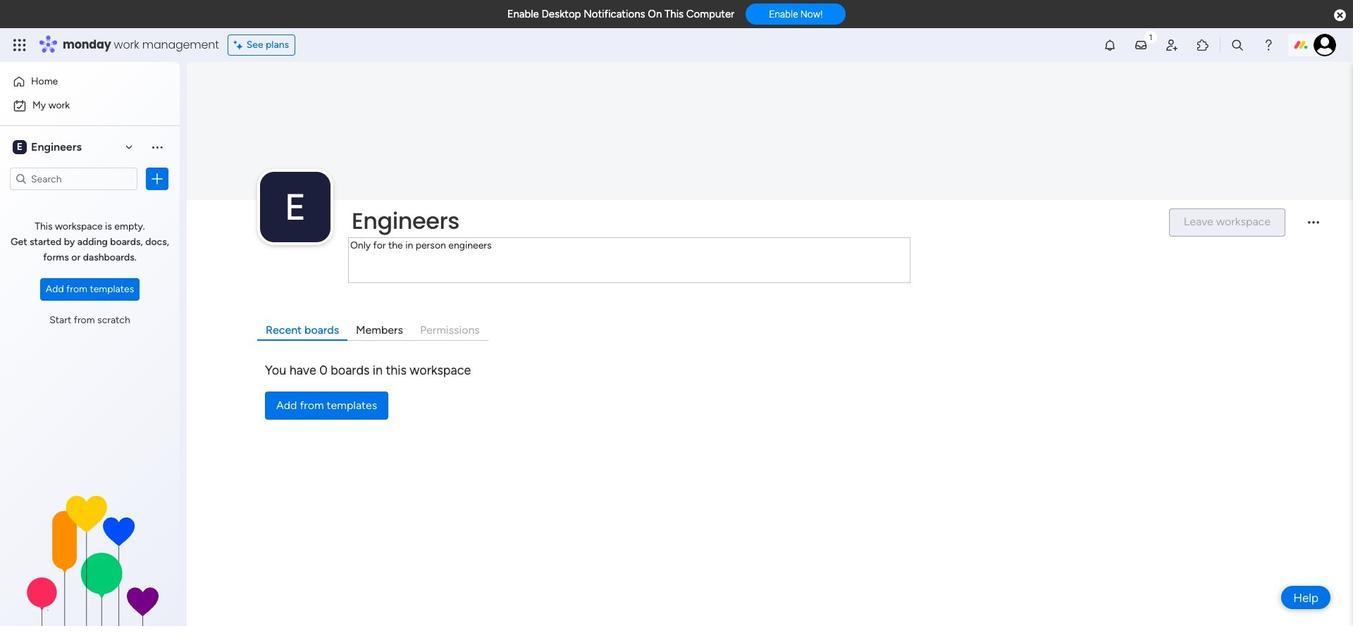 Task type: describe. For each thing, give the bounding box(es) containing it.
lottie animation element
[[0, 484, 180, 627]]

menu image
[[150, 140, 164, 154]]

2 option from the top
[[8, 94, 171, 117]]

help image
[[1262, 38, 1276, 52]]

Search in workspace field
[[30, 171, 118, 187]]

update feed image
[[1134, 38, 1149, 52]]

see plans image
[[234, 37, 247, 53]]

dapulse close image
[[1335, 8, 1347, 23]]

workspace image
[[260, 172, 331, 242]]

jacob simon image
[[1314, 34, 1337, 56]]

invite members image
[[1166, 38, 1180, 52]]



Task type: locate. For each thing, give the bounding box(es) containing it.
select product image
[[13, 38, 27, 52]]

workspace selection element
[[10, 136, 121, 158]]

options image
[[150, 172, 164, 186]]

option
[[8, 71, 171, 93], [8, 94, 171, 117]]

notifications image
[[1103, 38, 1118, 52]]

None field
[[348, 206, 1158, 236]]

lottie animation image
[[0, 484, 180, 627]]

0 vertical spatial option
[[8, 71, 171, 93]]

1 vertical spatial option
[[8, 94, 171, 117]]

1 option from the top
[[8, 71, 171, 93]]

None text field
[[348, 237, 911, 283]]

v2 ellipsis image
[[1309, 221, 1320, 233]]

monday marketplace image
[[1197, 38, 1211, 52]]

search everything image
[[1231, 38, 1245, 52]]

1 image
[[1145, 29, 1158, 45]]



Task type: vqa. For each thing, say whether or not it's contained in the screenshot.
"TEXT BOX" at the top of the page
yes



